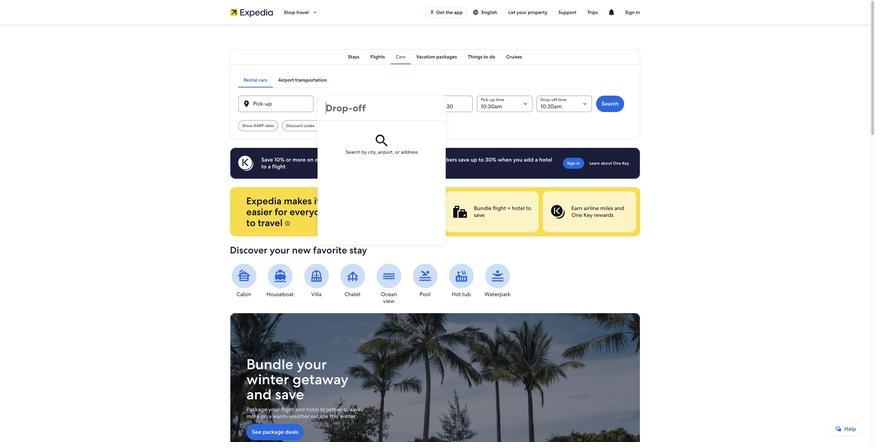 Task type: locate. For each thing, give the bounding box(es) containing it.
one right the about
[[613, 161, 621, 166]]

0 horizontal spatial nov
[[412, 103, 423, 110]]

everyone
[[290, 206, 331, 218]]

on inside save 10% or more on over 100,000 hotels with member prices. also, members save up to 30% when you add a hotel to a flight
[[307, 156, 314, 163]]

hotel inside bundle your winter getaway and save package your flight and hotel together to save more on a warm-weather escape this winter.
[[306, 406, 319, 414]]

1 horizontal spatial nov
[[435, 103, 445, 110]]

1 horizontal spatial travel
[[297, 9, 309, 15]]

2 vertical spatial and
[[295, 406, 305, 414]]

member
[[379, 156, 401, 163]]

expedia
[[246, 195, 282, 207]]

aarp
[[254, 123, 264, 129]]

key inside learn about one key link
[[622, 161, 629, 166]]

1 vertical spatial key
[[584, 212, 593, 219]]

or right 10%
[[286, 156, 291, 163]]

sign in left learn
[[567, 161, 580, 166]]

download the app button image
[[430, 10, 435, 15]]

0 horizontal spatial sign in
[[567, 161, 580, 166]]

to right up
[[479, 156, 484, 163]]

tab list
[[230, 49, 640, 64], [238, 73, 333, 88]]

search for search by city, airport, or address
[[346, 149, 361, 155]]

save inside bundle flight + hotel to save
[[474, 212, 485, 219]]

1 vertical spatial in
[[577, 161, 580, 166]]

cars
[[396, 54, 406, 60]]

houseboat button
[[266, 264, 294, 298]]

hotel left together
[[306, 406, 319, 414]]

villa button
[[303, 264, 331, 298]]

travel left xsmall 'icon'
[[258, 217, 283, 229]]

or
[[395, 149, 400, 155], [286, 156, 291, 163]]

1 horizontal spatial or
[[395, 149, 400, 155]]

0 vertical spatial one
[[613, 161, 621, 166]]

or up member at left
[[395, 149, 400, 155]]

10%
[[275, 156, 285, 163]]

sign right communication center icon
[[625, 9, 635, 15]]

nov left "29"
[[412, 103, 423, 110]]

hot
[[452, 291, 461, 298]]

save
[[459, 156, 470, 163], [474, 212, 485, 219], [275, 385, 304, 404], [350, 406, 361, 414]]

show
[[242, 123, 253, 129]]

1 horizontal spatial in
[[636, 9, 640, 15]]

1 horizontal spatial sign
[[625, 9, 635, 15]]

2 vertical spatial hotel
[[306, 406, 319, 414]]

sign in right communication center icon
[[625, 9, 640, 15]]

to down expedia at the top left
[[246, 217, 256, 229]]

save 10% or more on over 100,000 hotels with member prices. also, members save up to 30% when you add a hotel to a flight
[[261, 156, 552, 170]]

trips link
[[582, 6, 604, 18]]

0 vertical spatial travel
[[297, 9, 309, 15]]

0 horizontal spatial key
[[584, 212, 593, 219]]

bundle flight + hotel to save
[[474, 205, 531, 219]]

travel inside dropdown button
[[297, 9, 309, 15]]

0 horizontal spatial in
[[577, 161, 580, 166]]

with
[[367, 156, 378, 163]]

to right this
[[343, 406, 349, 414]]

1 vertical spatial flight
[[493, 205, 506, 212]]

your for discover
[[270, 244, 290, 257]]

trailing image
[[312, 9, 318, 15]]

bundle inside bundle flight + hotel to save
[[474, 205, 492, 212]]

more up see
[[246, 413, 259, 420]]

expedia logo image
[[230, 8, 273, 17]]

discover
[[230, 244, 268, 257]]

flight inside save 10% or more on over 100,000 hotels with member prices. also, members save up to 30% when you add a hotel to a flight
[[272, 163, 286, 170]]

search
[[602, 100, 619, 107], [346, 149, 361, 155]]

1 horizontal spatial one
[[613, 161, 621, 166]]

1 vertical spatial or
[[286, 156, 291, 163]]

0 vertical spatial in
[[636, 9, 640, 15]]

0 horizontal spatial hotel
[[306, 406, 319, 414]]

hotel right '+' at right
[[512, 205, 525, 212]]

on inside bundle your winter getaway and save package your flight and hotel together to save more on a warm-weather escape this winter.
[[261, 413, 267, 420]]

bundle your winter getaway and save package your flight and hotel together to save more on a warm-weather escape this winter.
[[246, 355, 361, 420]]

more inside bundle your winter getaway and save package your flight and hotel together to save more on a warm-weather escape this winter.
[[246, 413, 259, 420]]

1 vertical spatial tab list
[[238, 73, 333, 88]]

1 nov from the left
[[412, 103, 423, 110]]

bundle
[[474, 205, 492, 212], [246, 355, 293, 374]]

0 vertical spatial on
[[307, 156, 314, 163]]

1 horizontal spatial hotel
[[512, 205, 525, 212]]

more right 10%
[[293, 156, 306, 163]]

2 horizontal spatial hotel
[[539, 156, 552, 163]]

1 vertical spatial sign in
[[567, 161, 580, 166]]

0 vertical spatial key
[[622, 161, 629, 166]]

learn about one key link
[[587, 158, 632, 169]]

getaway
[[292, 370, 349, 389]]

and inside earn airline miles and one key rewards
[[615, 205, 624, 212]]

in left learn
[[577, 161, 580, 166]]

tub
[[463, 291, 471, 298]]

a left 10%
[[268, 163, 271, 170]]

also,
[[420, 156, 432, 163]]

1 horizontal spatial search
[[602, 100, 619, 107]]

rental cars
[[244, 77, 267, 83]]

0 horizontal spatial bundle
[[246, 355, 293, 374]]

on left the warm- at the left bottom of the page
[[261, 413, 267, 420]]

1 vertical spatial search
[[346, 149, 361, 155]]

for
[[275, 206, 287, 218]]

see package deals
[[252, 429, 298, 436]]

in right communication center icon
[[636, 9, 640, 15]]

0 vertical spatial or
[[395, 149, 400, 155]]

hotel right add on the top right of the page
[[539, 156, 552, 163]]

city,
[[368, 149, 377, 155]]

1 vertical spatial more
[[246, 413, 259, 420]]

30
[[447, 103, 454, 110]]

more
[[293, 156, 306, 163], [246, 413, 259, 420]]

0 vertical spatial hotel
[[539, 156, 552, 163]]

stays link
[[343, 49, 365, 64]]

1 horizontal spatial on
[[307, 156, 314, 163]]

save left '+' at right
[[474, 212, 485, 219]]

hotel inside save 10% or more on over 100,000 hotels with member prices. also, members save up to 30% when you add a hotel to a flight
[[539, 156, 552, 163]]

one left airline
[[572, 212, 582, 219]]

support
[[559, 9, 577, 15]]

0 horizontal spatial one
[[572, 212, 582, 219]]

0 horizontal spatial or
[[286, 156, 291, 163]]

learn
[[590, 161, 600, 166]]

0 horizontal spatial sign
[[567, 161, 576, 166]]

to inside expedia makes it easier for everyone to travel
[[246, 217, 256, 229]]

new
[[292, 244, 311, 257]]

up
[[471, 156, 478, 163]]

0 horizontal spatial search
[[346, 149, 361, 155]]

your
[[517, 9, 527, 15], [270, 244, 290, 257], [297, 355, 327, 374], [268, 406, 280, 414]]

sign left learn
[[567, 161, 576, 166]]

0 vertical spatial sign
[[625, 9, 635, 15]]

1 vertical spatial sign
[[567, 161, 576, 166]]

vacation packages link
[[411, 49, 463, 64]]

key inside earn airline miles and one key rewards
[[584, 212, 593, 219]]

weather
[[289, 413, 310, 420]]

hotel
[[539, 156, 552, 163], [512, 205, 525, 212], [306, 406, 319, 414]]

view
[[383, 298, 395, 305]]

earn airline miles and one key rewards
[[572, 205, 624, 219]]

0 vertical spatial tab list
[[230, 49, 640, 64]]

key right earn
[[584, 212, 593, 219]]

1 vertical spatial travel
[[258, 217, 283, 229]]

learn about one key
[[590, 161, 629, 166]]

29
[[424, 103, 430, 110]]

1 vertical spatial bundle
[[246, 355, 293, 374]]

travel left trailing icon
[[297, 9, 309, 15]]

and right miles on the top right of the page
[[615, 205, 624, 212]]

list your property
[[508, 9, 548, 15]]

0 vertical spatial flight
[[272, 163, 286, 170]]

to right '+' at right
[[526, 205, 531, 212]]

2 horizontal spatial and
[[615, 205, 624, 212]]

1 vertical spatial hotel
[[512, 205, 525, 212]]

to left 10%
[[261, 163, 267, 170]]

1 horizontal spatial more
[[293, 156, 306, 163]]

0 vertical spatial more
[[293, 156, 306, 163]]

2 out of 3 element
[[445, 192, 539, 233]]

a left the warm- at the left bottom of the page
[[269, 413, 271, 420]]

warm-
[[273, 413, 289, 420]]

one
[[613, 161, 621, 166], [572, 212, 582, 219]]

list your property link
[[503, 6, 553, 18]]

1 vertical spatial one
[[572, 212, 582, 219]]

your for bundle
[[297, 355, 327, 374]]

favorite
[[313, 244, 347, 257]]

nov
[[412, 103, 423, 110], [435, 103, 445, 110]]

2 vertical spatial flight
[[281, 406, 294, 414]]

1 horizontal spatial key
[[622, 161, 629, 166]]

0 horizontal spatial and
[[246, 385, 272, 404]]

members
[[433, 156, 457, 163]]

a
[[535, 156, 538, 163], [268, 163, 271, 170], [269, 413, 271, 420]]

key right the about
[[622, 161, 629, 166]]

xsmall image
[[285, 221, 291, 226]]

and up the package
[[246, 385, 272, 404]]

airport transportation link
[[273, 73, 333, 88]]

search inside button
[[602, 100, 619, 107]]

miles
[[600, 205, 613, 212]]

rewards
[[594, 212, 614, 219]]

0 vertical spatial sign in
[[625, 9, 640, 15]]

0 vertical spatial bundle
[[474, 205, 492, 212]]

1 horizontal spatial bundle
[[474, 205, 492, 212]]

one inside learn about one key link
[[613, 161, 621, 166]]

0 horizontal spatial more
[[246, 413, 259, 420]]

sign
[[625, 9, 635, 15], [567, 161, 576, 166]]

chalet button
[[339, 264, 367, 298]]

communication center icon image
[[608, 8, 616, 16]]

and right the warm- at the left bottom of the page
[[295, 406, 305, 414]]

or inside save 10% or more on over 100,000 hotels with member prices. also, members save up to 30% when you add a hotel to a flight
[[286, 156, 291, 163]]

see
[[252, 429, 261, 436]]

0 horizontal spatial travel
[[258, 217, 283, 229]]

0 vertical spatial and
[[615, 205, 624, 212]]

save left up
[[459, 156, 470, 163]]

address
[[401, 149, 418, 155]]

search button
[[596, 96, 624, 112]]

bundle inside bundle your winter getaway and save package your flight and hotel together to save more on a warm-weather escape this winter.
[[246, 355, 293, 374]]

-
[[432, 103, 434, 110]]

airport transportation
[[278, 77, 327, 83]]

packages
[[437, 54, 457, 60]]

codes
[[304, 123, 315, 129]]

on
[[307, 156, 314, 163], [261, 413, 267, 420]]

1 vertical spatial on
[[261, 413, 267, 420]]

tab list containing rental cars
[[238, 73, 333, 88]]

0 horizontal spatial on
[[261, 413, 267, 420]]

when
[[498, 156, 512, 163]]

sign in link
[[563, 158, 584, 169]]

1 horizontal spatial and
[[295, 406, 305, 414]]

nov right -
[[435, 103, 445, 110]]

trips
[[588, 9, 598, 15]]

vacation packages
[[416, 54, 457, 60]]

on left over
[[307, 156, 314, 163]]

in
[[636, 9, 640, 15], [577, 161, 580, 166]]

0 vertical spatial search
[[602, 100, 619, 107]]

1 horizontal spatial sign in
[[625, 9, 640, 15]]

together
[[320, 406, 342, 414]]



Task type: describe. For each thing, give the bounding box(es) containing it.
sign inside "link"
[[567, 161, 576, 166]]

rates
[[265, 123, 274, 129]]

to inside bundle flight + hotel to save
[[526, 205, 531, 212]]

english
[[482, 9, 497, 15]]

you
[[513, 156, 523, 163]]

shop
[[284, 9, 295, 15]]

things to do link
[[463, 49, 501, 64]]

travel sale activities deals image
[[230, 313, 640, 443]]

to inside bundle your winter getaway and save package your flight and hotel together to save more on a warm-weather escape this winter.
[[343, 406, 349, 414]]

tab list containing stays
[[230, 49, 640, 64]]

2 nov from the left
[[435, 103, 445, 110]]

discount
[[286, 123, 303, 129]]

expedia makes it easier for everyone to travel
[[246, 195, 331, 229]]

a inside bundle your winter getaway and save package your flight and hotel together to save more on a warm-weather escape this winter.
[[269, 413, 271, 420]]

do
[[490, 54, 496, 60]]

search for search
[[602, 100, 619, 107]]

rental
[[244, 77, 258, 83]]

show aarp rates
[[242, 123, 274, 129]]

cabin
[[237, 291, 251, 298]]

in inside the 'sign in' 'dropdown button'
[[636, 9, 640, 15]]

pool
[[420, 291, 431, 298]]

it
[[314, 195, 320, 207]]

flight inside bundle flight + hotel to save
[[493, 205, 506, 212]]

property
[[528, 9, 548, 15]]

Drop-off text field
[[318, 96, 446, 120]]

save inside save 10% or more on over 100,000 hotels with member prices. also, members save up to 30% when you add a hotel to a flight
[[459, 156, 470, 163]]

bundle your winter getaway and save main content
[[0, 25, 870, 443]]

1 vertical spatial and
[[246, 385, 272, 404]]

waterpark button
[[484, 264, 512, 298]]

ocean view button
[[375, 264, 403, 305]]

bundle for flight
[[474, 205, 492, 212]]

get the app link
[[425, 7, 467, 18]]

list
[[508, 9, 516, 15]]

more inside save 10% or more on over 100,000 hotels with member prices. also, members save up to 30% when you add a hotel to a flight
[[293, 156, 306, 163]]

cruises link
[[501, 49, 528, 64]]

airline
[[584, 205, 599, 212]]

hotels
[[350, 156, 366, 163]]

english button
[[467, 6, 503, 18]]

sign inside 'dropdown button'
[[625, 9, 635, 15]]

hot tub button
[[448, 264, 476, 298]]

deals
[[285, 429, 298, 436]]

the
[[446, 9, 453, 15]]

transportation
[[295, 77, 327, 83]]

winter
[[246, 370, 289, 389]]

30%
[[485, 156, 497, 163]]

sign in inside 'dropdown button'
[[625, 9, 640, 15]]

hotel inside bundle flight + hotel to save
[[512, 205, 525, 212]]

package
[[263, 429, 284, 436]]

flights
[[370, 54, 385, 60]]

your for list
[[517, 9, 527, 15]]

in inside sign in "link"
[[577, 161, 580, 166]]

a right add on the top right of the page
[[535, 156, 538, 163]]

app
[[454, 9, 463, 15]]

stays
[[348, 54, 360, 60]]

discover your new favorite stay
[[230, 244, 367, 257]]

3 out of 3 element
[[543, 192, 636, 233]]

cabin button
[[230, 264, 258, 298]]

stay
[[350, 244, 367, 257]]

hot tub
[[452, 291, 471, 298]]

travel inside expedia makes it easier for everyone to travel
[[258, 217, 283, 229]]

bundle for your
[[246, 355, 293, 374]]

ocean view
[[381, 291, 397, 305]]

ocean
[[381, 291, 397, 298]]

save right this
[[350, 406, 361, 414]]

things to do
[[468, 54, 496, 60]]

villa
[[311, 291, 322, 298]]

nov 29 - nov 30 button
[[397, 96, 473, 112]]

this
[[330, 413, 339, 420]]

save up the warm- at the left bottom of the page
[[275, 385, 304, 404]]

prices.
[[402, 156, 419, 163]]

houseboat
[[267, 291, 294, 298]]

waterpark
[[485, 291, 511, 298]]

rental cars link
[[238, 73, 273, 88]]

get
[[436, 9, 445, 15]]

get the app
[[436, 9, 463, 15]]

easier
[[246, 206, 273, 218]]

pool button
[[411, 264, 439, 298]]

flight inside bundle your winter getaway and save package your flight and hotel together to save more on a warm-weather escape this winter.
[[281, 406, 294, 414]]

about
[[601, 161, 612, 166]]

nov 29 - nov 30
[[412, 103, 454, 110]]

flights link
[[365, 49, 391, 64]]

small image
[[473, 9, 479, 15]]

save
[[261, 156, 273, 163]]

vacation
[[416, 54, 435, 60]]

support link
[[553, 6, 582, 18]]

over
[[315, 156, 326, 163]]

shop travel button
[[279, 4, 323, 21]]

sign in inside "link"
[[567, 161, 580, 166]]

+
[[507, 205, 511, 212]]

escape
[[311, 413, 328, 420]]

to left do
[[484, 54, 488, 60]]

one inside earn airline miles and one key rewards
[[572, 212, 582, 219]]

package
[[246, 406, 267, 414]]

discount codes
[[286, 123, 315, 129]]

things
[[468, 54, 483, 60]]

cruises
[[506, 54, 522, 60]]

add
[[524, 156, 534, 163]]

by
[[362, 149, 367, 155]]



Task type: vqa. For each thing, say whether or not it's contained in the screenshot.
'UP'
yes



